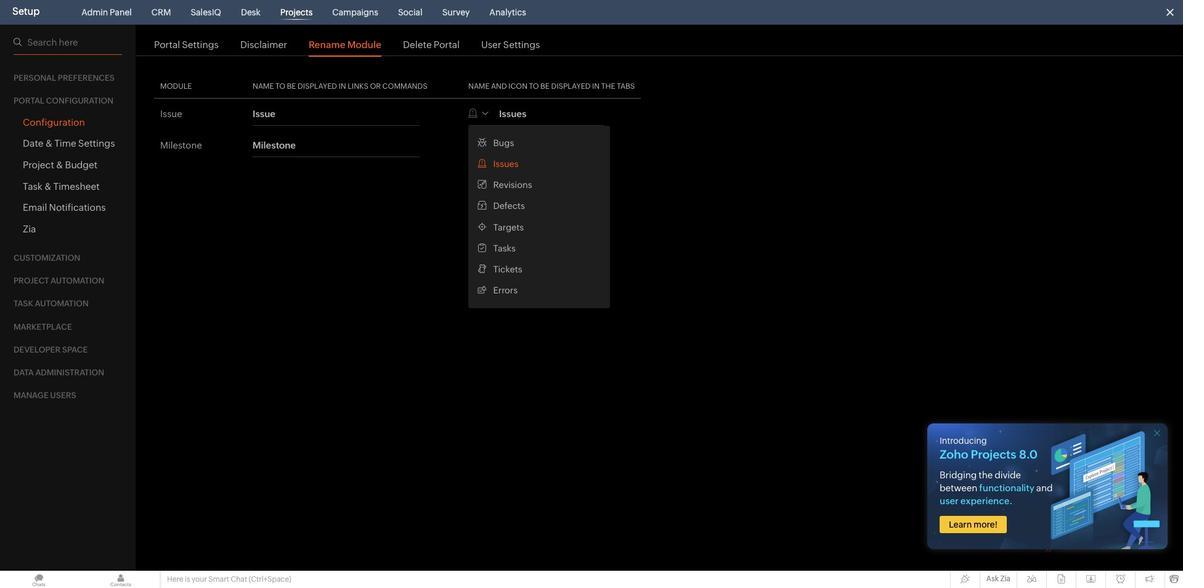 Task type: locate. For each thing, give the bounding box(es) containing it.
campaigns
[[333, 7, 379, 17]]

admin
[[82, 7, 108, 17]]

survey link
[[438, 0, 475, 25]]

salesiq link
[[186, 0, 226, 25]]

your
[[192, 575, 207, 584]]

zia
[[1001, 575, 1011, 583]]

smart
[[209, 575, 229, 584]]

admin panel
[[82, 7, 132, 17]]

salesiq
[[191, 7, 221, 17]]

(ctrl+space)
[[249, 575, 291, 584]]

analytics
[[490, 7, 527, 17]]

social link
[[393, 0, 428, 25]]

social
[[398, 7, 423, 17]]

is
[[185, 575, 190, 584]]

chats image
[[0, 571, 78, 588]]



Task type: describe. For each thing, give the bounding box(es) containing it.
chat
[[231, 575, 247, 584]]

survey
[[442, 7, 470, 17]]

setup
[[12, 6, 40, 17]]

crm link
[[147, 0, 176, 25]]

projects link
[[275, 0, 318, 25]]

campaigns link
[[328, 0, 383, 25]]

ask
[[987, 575, 1000, 583]]

panel
[[110, 7, 132, 17]]

here
[[167, 575, 183, 584]]

desk link
[[236, 0, 266, 25]]

contacts image
[[82, 571, 160, 588]]

crm
[[152, 7, 171, 17]]

admin panel link
[[77, 0, 137, 25]]

projects
[[280, 7, 313, 17]]

analytics link
[[485, 0, 531, 25]]

ask zia
[[987, 575, 1011, 583]]

here is your smart chat (ctrl+space)
[[167, 575, 291, 584]]

desk
[[241, 7, 261, 17]]



